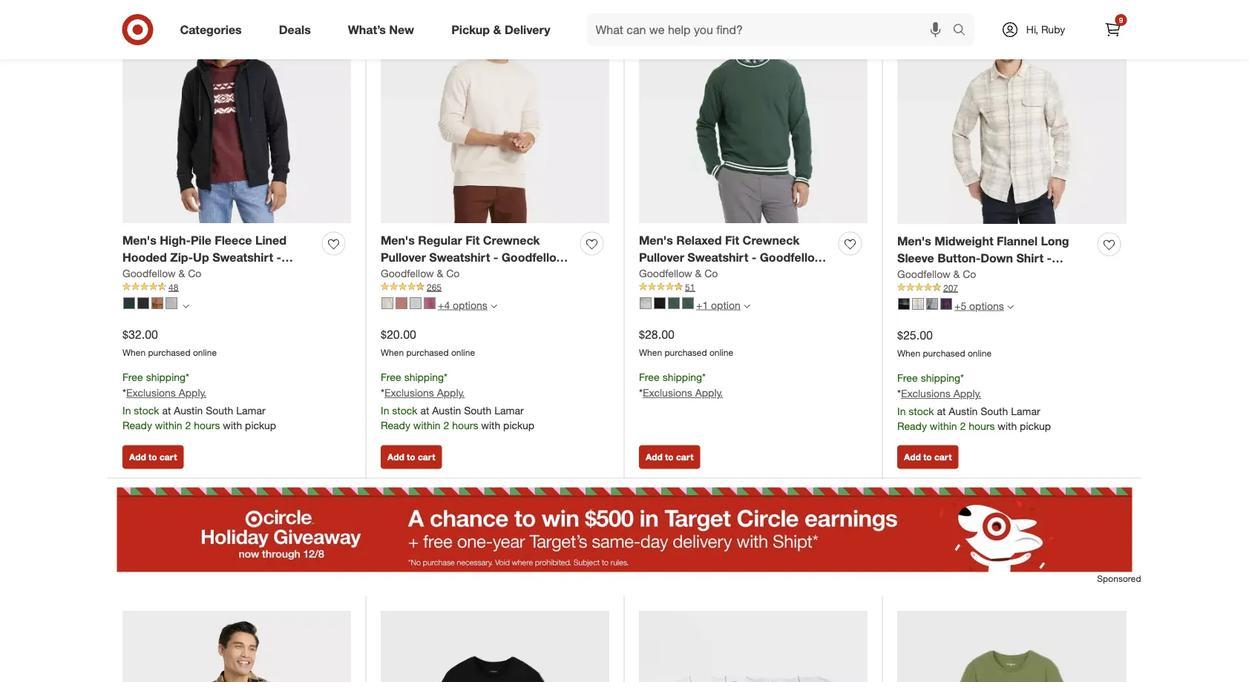 Task type: vqa. For each thing, say whether or not it's contained in the screenshot.
Ruby
yes



Task type: locate. For each thing, give the bounding box(es) containing it.
free shipping * * exclusions apply. in stock at  austin south lamar ready within 2 hours with pickup
[[122, 371, 276, 432], [381, 371, 535, 432], [898, 372, 1051, 433]]

co
[[188, 267, 201, 280], [446, 267, 460, 280], [705, 267, 718, 280], [963, 267, 976, 280]]

when for $32.00
[[122, 347, 146, 358]]

hours for $25.00
[[969, 420, 995, 433]]

add for $25.00
[[904, 452, 921, 463]]

at for $20.00
[[420, 405, 429, 418]]

when inside $20.00 when purchased online
[[381, 347, 404, 358]]

2 cart from the left
[[418, 452, 435, 463]]

search
[[946, 24, 982, 38]]

2 for $32.00
[[185, 419, 191, 432]]

- down the lined
[[277, 250, 281, 265]]

4 add from the left
[[904, 452, 921, 463]]

1 horizontal spatial sweatshirt
[[429, 250, 490, 265]]

0 horizontal spatial within
[[155, 419, 182, 432]]

apply. down $28.00 when purchased online
[[695, 387, 723, 400]]

& inside men's relaxed fit crewneck pullover sweatshirt - goodfellow & co™
[[639, 267, 647, 282]]

men's inside men's midweight flannel long sleeve button-down shirt - goodfellow & co™
[[898, 234, 931, 248]]

within for $25.00
[[930, 420, 957, 433]]

& inside the men's high-pile fleece lined hooded zip-up sweatshirt - goodfellow & co™
[[190, 267, 198, 282]]

goodfellow & co up 48
[[122, 267, 201, 280]]

apply. down $32.00 when purchased online
[[179, 387, 207, 400]]

purchased inside $32.00 when purchased online
[[148, 347, 190, 358]]

1 add to cart button from the left
[[122, 446, 184, 470]]

- inside the men's high-pile fleece lined hooded zip-up sweatshirt - goodfellow & co™
[[277, 250, 281, 265]]

with for $20.00
[[481, 419, 501, 432]]

co™ inside the men's high-pile fleece lined hooded zip-up sweatshirt - goodfellow & co™
[[202, 267, 224, 282]]

pullover inside men's regular fit crewneck pullover sweatshirt - goodfellow & co™
[[381, 250, 426, 265]]

2 horizontal spatial pickup
[[1020, 420, 1051, 433]]

purchased for $25.00
[[923, 348, 965, 359]]

black image inside '+1 option' dropdown button
[[654, 298, 666, 310]]

exclusions apply. link
[[126, 387, 207, 400], [384, 387, 465, 400], [643, 387, 723, 400], [901, 388, 982, 400]]

austin down $32.00 when purchased online
[[174, 405, 203, 418]]

crewneck inside men's relaxed fit crewneck pullover sweatshirt - goodfellow & co™
[[743, 233, 800, 248]]

crewneck
[[483, 233, 540, 248], [743, 233, 800, 248]]

co™
[[202, 267, 224, 282], [392, 267, 415, 282], [651, 267, 673, 282], [977, 268, 999, 282]]

& inside pickup & delivery link
[[493, 22, 501, 37]]

free inside free shipping * * exclusions apply.
[[639, 371, 660, 384]]

1 add from the left
[[129, 452, 146, 463]]

exclusions down $20.00 when purchased online
[[384, 387, 434, 400]]

1 add to cart from the left
[[129, 452, 177, 463]]

what's new link
[[335, 13, 433, 46]]

hours
[[194, 419, 220, 432], [452, 419, 478, 432], [969, 420, 995, 433]]

deals link
[[266, 13, 329, 46]]

fit right regular
[[466, 233, 480, 248]]

men's inside men's relaxed fit crewneck pullover sweatshirt - goodfellow & co™
[[639, 233, 673, 248]]

fit inside men's relaxed fit crewneck pullover sweatshirt - goodfellow & co™
[[725, 233, 739, 248]]

pullover down relaxed
[[639, 250, 684, 265]]

delivery
[[505, 22, 550, 37]]

2 horizontal spatial sweatshirt
[[688, 250, 749, 265]]

exclusions apply. link down $20.00 when purchased online
[[384, 387, 465, 400]]

& down up at left
[[190, 267, 198, 282]]

3 add to cart button from the left
[[639, 446, 700, 470]]

add to cart button
[[122, 446, 184, 470], [381, 446, 442, 470], [639, 446, 700, 470], [898, 446, 959, 470]]

men's high-pile fleece lined hooded zip-up sweatshirt - goodfellow & co™ image
[[122, 0, 351, 224], [122, 0, 351, 224]]

add to cart
[[129, 452, 177, 463], [388, 452, 435, 463], [646, 452, 694, 463], [904, 452, 952, 463]]

purchased down the "$20.00"
[[406, 347, 449, 358]]

exclusions apply. link down $32.00 when purchased online
[[126, 387, 207, 400]]

& up +1
[[695, 267, 702, 280]]

* down $20.00 when purchased online
[[444, 371, 448, 384]]

purchased inside $25.00 when purchased online
[[923, 348, 965, 359]]

add to cart for $32.00
[[129, 452, 177, 463]]

sponsored
[[1097, 573, 1141, 585]]

sweatshirt inside the men's high-pile fleece lined hooded zip-up sweatshirt - goodfellow & co™
[[212, 250, 273, 265]]

exclusions down $32.00 when purchased online
[[126, 387, 176, 400]]

ready
[[122, 419, 152, 432], [381, 419, 410, 432], [898, 420, 927, 433]]

co down button-
[[963, 267, 976, 280]]

heathered gray image
[[640, 298, 652, 310]]

online inside $20.00 when purchased online
[[451, 347, 475, 358]]

sweatshirt down relaxed
[[688, 250, 749, 265]]

hi,
[[1027, 23, 1039, 36]]

shipping inside free shipping * * exclusions apply.
[[663, 371, 702, 384]]

what's new
[[348, 22, 414, 37]]

goodfellow & co up the 207
[[898, 267, 976, 280]]

1 horizontal spatial crewneck
[[743, 233, 800, 248]]

stock for $25.00
[[909, 405, 934, 418]]

- up 51 link
[[752, 250, 757, 265]]

1 horizontal spatial ready
[[381, 419, 410, 432]]

0 horizontal spatial hours
[[194, 419, 220, 432]]

$25.00
[[898, 328, 933, 343]]

& down button-
[[965, 268, 973, 282]]

0 horizontal spatial free shipping * * exclusions apply. in stock at  austin south lamar ready within 2 hours with pickup
[[122, 371, 276, 432]]

at down $20.00 when purchased online
[[420, 405, 429, 418]]

goodfellow & co link for regular
[[381, 266, 460, 281]]

when down '$32.00'
[[122, 347, 146, 358]]

stock down $32.00 when purchased online
[[134, 405, 159, 418]]

goodfellow inside men's regular fit crewneck pullover sweatshirt - goodfellow & co™
[[502, 250, 566, 265]]

0 horizontal spatial crewneck
[[483, 233, 540, 248]]

black image left green image
[[654, 298, 666, 310]]

co™ inside men's midweight flannel long sleeve button-down shirt - goodfellow & co™
[[977, 268, 999, 282]]

apply. inside free shipping * * exclusions apply.
[[695, 387, 723, 400]]

1 horizontal spatial hours
[[452, 419, 478, 432]]

all colors image
[[183, 303, 189, 310]]

2 crewneck from the left
[[743, 233, 800, 248]]

+4 options
[[438, 299, 488, 312]]

at down $25.00 when purchased online
[[937, 405, 946, 418]]

add for $28.00
[[646, 452, 663, 463]]

south for $20.00
[[464, 405, 492, 418]]

1 horizontal spatial free shipping * * exclusions apply. in stock at  austin south lamar ready within 2 hours with pickup
[[381, 371, 535, 432]]

4 add to cart button from the left
[[898, 446, 959, 470]]

free shipping * * exclusions apply. in stock at  austin south lamar ready within 2 hours with pickup down $25.00 when purchased online
[[898, 372, 1051, 433]]

4 cart from the left
[[935, 452, 952, 463]]

2 horizontal spatial ready
[[898, 420, 927, 433]]

1 horizontal spatial 2
[[444, 419, 449, 432]]

all colors + 5 more colors image
[[1007, 304, 1014, 311]]

free shipping * * exclusions apply.
[[639, 371, 723, 400]]

pickup
[[245, 419, 276, 432], [503, 419, 535, 432], [1020, 420, 1051, 433]]

& up heathered gray "icon"
[[639, 267, 647, 282]]

co up +4
[[446, 267, 460, 280]]

when for $25.00
[[898, 348, 921, 359]]

shipping down $28.00 when purchased online
[[663, 371, 702, 384]]

black image left brown image
[[137, 298, 149, 310]]

midweight
[[935, 234, 994, 248]]

co™ up brown icon
[[392, 267, 415, 282]]

1 sweatshirt from the left
[[212, 250, 273, 265]]

* down the $25.00
[[898, 388, 901, 400]]

add to cart button for $32.00
[[122, 446, 184, 470]]

2 horizontal spatial hours
[[969, 420, 995, 433]]

co™ inside men's relaxed fit crewneck pullover sweatshirt - goodfellow & co™
[[651, 267, 673, 282]]

men's high-pile fleece lined hooded zip-up sweatshirt - goodfellow & co™
[[122, 233, 287, 282]]

free for $25.00
[[898, 372, 918, 385]]

men's relaxed fit crewneck pullover sweatshirt - goodfellow & co™ image
[[639, 0, 868, 224], [639, 0, 868, 224]]

3 add to cart from the left
[[646, 452, 694, 463]]

goodfellow & co up 51
[[639, 267, 718, 280]]

to
[[149, 452, 157, 463], [407, 452, 415, 463], [665, 452, 674, 463], [924, 452, 932, 463]]

stock for $20.00
[[392, 405, 418, 418]]

options left all colors + 5 more colors element
[[970, 299, 1004, 312]]

0 horizontal spatial sweatshirt
[[212, 250, 273, 265]]

co up +1 option
[[705, 267, 718, 280]]

207 link
[[898, 282, 1127, 295]]

- down long
[[1047, 251, 1052, 265]]

with
[[223, 419, 242, 432], [481, 419, 501, 432], [998, 420, 1017, 433]]

1 horizontal spatial pickup
[[503, 419, 535, 432]]

black image
[[137, 298, 149, 310], [654, 298, 666, 310], [898, 298, 910, 310]]

0 horizontal spatial austin
[[174, 405, 203, 418]]

men's midweight flannel long sleeve button-down shirt - goodfellow & co™ image
[[898, 0, 1127, 224], [898, 0, 1127, 224]]

1 horizontal spatial pullover
[[639, 250, 684, 265]]

men's left regular
[[381, 233, 415, 248]]

in for $25.00
[[898, 405, 906, 418]]

shipping down $20.00 when purchased online
[[404, 371, 444, 384]]

2 horizontal spatial in
[[898, 405, 906, 418]]

2 horizontal spatial at
[[937, 405, 946, 418]]

2 add to cart button from the left
[[381, 446, 442, 470]]

purchased up free shipping * * exclusions apply.
[[665, 347, 707, 358]]

pullover inside men's relaxed fit crewneck pullover sweatshirt - goodfellow & co™
[[639, 250, 684, 265]]

south
[[206, 405, 233, 418], [464, 405, 492, 418], [981, 405, 1008, 418]]

4 add to cart from the left
[[904, 452, 952, 463]]

3 to from the left
[[665, 452, 674, 463]]

&
[[493, 22, 501, 37], [178, 267, 185, 280], [437, 267, 443, 280], [695, 267, 702, 280], [190, 267, 198, 282], [381, 267, 389, 282], [639, 267, 647, 282], [953, 267, 960, 280], [965, 268, 973, 282]]

men's regular fit crewneck pullover sweatshirt - goodfellow & co™ image
[[381, 0, 609, 224], [381, 0, 609, 224]]

hours for $32.00
[[194, 419, 220, 432]]

crewneck up 265 link
[[483, 233, 540, 248]]

2 add to cart from the left
[[388, 452, 435, 463]]

$25.00 when purchased online
[[898, 328, 992, 359]]

add for $20.00
[[388, 452, 404, 463]]

2 horizontal spatial with
[[998, 420, 1017, 433]]

exclusions down $28.00 when purchased online
[[643, 387, 692, 400]]

$32.00
[[122, 327, 158, 342]]

sweatshirt down fleece
[[212, 250, 273, 265]]

shipping for $25.00
[[921, 372, 961, 385]]

when inside $28.00 when purchased online
[[639, 347, 662, 358]]

add to cart button for $28.00
[[639, 446, 700, 470]]

fit for regular
[[466, 233, 480, 248]]

fit right relaxed
[[725, 233, 739, 248]]

sweatshirt down regular
[[429, 250, 490, 265]]

* down $28.00
[[639, 387, 643, 400]]

purchased for $28.00
[[665, 347, 707, 358]]

3 sweatshirt from the left
[[688, 250, 749, 265]]

2 fit from the left
[[725, 233, 739, 248]]

shipping
[[146, 371, 186, 384], [404, 371, 444, 384], [663, 371, 702, 384], [921, 372, 961, 385]]

black image left "cream" image
[[898, 298, 910, 310]]

men's
[[122, 233, 156, 248], [381, 233, 415, 248], [639, 233, 673, 248], [898, 234, 931, 248]]

stock down $20.00 when purchased online
[[392, 405, 418, 418]]

austin down $20.00 when purchased online
[[432, 405, 461, 418]]

0 horizontal spatial 2
[[185, 419, 191, 432]]

0 horizontal spatial options
[[453, 299, 488, 312]]

exclusions apply. link down $25.00 when purchased online
[[901, 388, 982, 400]]

& up the 207
[[953, 267, 960, 280]]

men's inside men's regular fit crewneck pullover sweatshirt - goodfellow & co™
[[381, 233, 415, 248]]

when down the $25.00
[[898, 348, 921, 359]]

1 horizontal spatial lamar
[[495, 405, 524, 418]]

& down zip- at the left top of the page
[[178, 267, 185, 280]]

crewneck for regular
[[483, 233, 540, 248]]

goodfellow & co for high-
[[122, 267, 201, 280]]

exclusions apply. link for $32.00
[[126, 387, 207, 400]]

3 add from the left
[[646, 452, 663, 463]]

online inside $28.00 when purchased online
[[710, 347, 733, 358]]

co™ down down
[[977, 268, 999, 282]]

free shipping * * exclusions apply. in stock at  austin south lamar ready within 2 hours with pickup down $20.00 when purchased online
[[381, 371, 535, 432]]

men's midweight flannel long sleeve button-down shirt - goodfellow & co™
[[898, 234, 1069, 282]]

co down up at left
[[188, 267, 201, 280]]

sweatshirt inside men's regular fit crewneck pullover sweatshirt - goodfellow & co™
[[429, 250, 490, 265]]

1 horizontal spatial south
[[464, 405, 492, 418]]

1 horizontal spatial stock
[[392, 405, 418, 418]]

add
[[129, 452, 146, 463], [388, 452, 404, 463], [646, 452, 663, 463], [904, 452, 921, 463]]

pile
[[191, 233, 212, 248]]

1 horizontal spatial options
[[970, 299, 1004, 312]]

free for $28.00
[[639, 371, 660, 384]]

1 crewneck from the left
[[483, 233, 540, 248]]

exclusions down $25.00 when purchased online
[[901, 388, 951, 400]]

0 horizontal spatial south
[[206, 405, 233, 418]]

1 cart from the left
[[160, 452, 177, 463]]

at down $32.00 when purchased online
[[162, 405, 171, 418]]

free
[[122, 371, 143, 384], [381, 371, 401, 384], [639, 371, 660, 384], [898, 372, 918, 385]]

cart for $32.00
[[160, 452, 177, 463]]

men's up sleeve
[[898, 234, 931, 248]]

options left all colors + 4 more colors "element"
[[453, 299, 488, 312]]

cart
[[160, 452, 177, 463], [418, 452, 435, 463], [676, 452, 694, 463], [935, 452, 952, 463]]

exclusions inside free shipping * * exclusions apply.
[[643, 387, 692, 400]]

apply. down $20.00 when purchased online
[[437, 387, 465, 400]]

0 horizontal spatial pullover
[[381, 250, 426, 265]]

down
[[981, 251, 1013, 265]]

sweatshirt
[[212, 250, 273, 265], [429, 250, 490, 265], [688, 250, 749, 265]]

0 horizontal spatial ready
[[122, 419, 152, 432]]

free shipping * * exclusions apply. in stock at  austin south lamar ready within 2 hours with pickup for $20.00
[[381, 371, 535, 432]]

when
[[122, 347, 146, 358], [381, 347, 404, 358], [639, 347, 662, 358], [898, 348, 921, 359]]

2 horizontal spatial 2
[[960, 420, 966, 433]]

shipping for $32.00
[[146, 371, 186, 384]]

2 horizontal spatial within
[[930, 420, 957, 433]]

free down the "$20.00"
[[381, 371, 401, 384]]

lamar
[[236, 405, 265, 418], [495, 405, 524, 418], [1011, 405, 1040, 418]]

when inside $32.00 when purchased online
[[122, 347, 146, 358]]

0 horizontal spatial at
[[162, 405, 171, 418]]

free down the $25.00
[[898, 372, 918, 385]]

when inside $25.00 when purchased online
[[898, 348, 921, 359]]

online inside $32.00 when purchased online
[[193, 347, 217, 358]]

goodfellow & co link
[[122, 266, 201, 281], [381, 266, 460, 281], [639, 266, 718, 281], [898, 267, 976, 282]]

goodfellow & co
[[122, 267, 201, 280], [381, 267, 460, 280], [639, 267, 718, 280], [898, 267, 976, 280]]

to for $28.00
[[665, 452, 674, 463]]

cart for $20.00
[[418, 452, 435, 463]]

deals
[[279, 22, 311, 37]]

exclusions for $28.00
[[643, 387, 692, 400]]

1 horizontal spatial black image
[[654, 298, 666, 310]]

exclusions
[[126, 387, 176, 400], [384, 387, 434, 400], [643, 387, 692, 400], [901, 388, 951, 400]]

austin down $25.00 when purchased online
[[949, 405, 978, 418]]

sweatshirt inside men's relaxed fit crewneck pullover sweatshirt - goodfellow & co™
[[688, 250, 749, 265]]

exclusions apply. link for $25.00
[[901, 388, 982, 400]]

- up 265 link
[[493, 250, 498, 265]]

goodfellow & co link up the 207
[[898, 267, 976, 282]]

men's up hooded
[[122, 233, 156, 248]]

2 horizontal spatial south
[[981, 405, 1008, 418]]

pullover down regular
[[381, 250, 426, 265]]

0 horizontal spatial stock
[[134, 405, 159, 418]]

to for $20.00
[[407, 452, 415, 463]]

goodfellow & co up '265' at left top
[[381, 267, 460, 280]]

0 horizontal spatial black image
[[137, 298, 149, 310]]

1 horizontal spatial austin
[[432, 405, 461, 418]]

1 horizontal spatial with
[[481, 419, 501, 432]]

men's regular fit crewneck pullover sweatshirt - goodfellow & co™
[[381, 233, 566, 282]]

*
[[186, 371, 189, 384], [444, 371, 448, 384], [702, 371, 706, 384], [961, 372, 964, 385], [122, 387, 126, 400], [381, 387, 384, 400], [639, 387, 643, 400], [898, 388, 901, 400]]

purchased
[[148, 347, 190, 358], [406, 347, 449, 358], [665, 347, 707, 358], [923, 348, 965, 359]]

brown image
[[151, 298, 163, 310]]

goodfellow & co link up 48
[[122, 266, 201, 281]]

goodfellow inside the men's high-pile fleece lined hooded zip-up sweatshirt - goodfellow & co™
[[122, 267, 187, 282]]

2 horizontal spatial stock
[[909, 405, 934, 418]]

shipping down $32.00 when purchased online
[[146, 371, 186, 384]]

0 horizontal spatial with
[[223, 419, 242, 432]]

options for button-
[[970, 299, 1004, 312]]

1 fit from the left
[[466, 233, 480, 248]]

265
[[427, 282, 442, 293]]

black image for $32.00
[[137, 298, 149, 310]]

free shipping * * exclusions apply. in stock at  austin south lamar ready within 2 hours with pickup down $32.00 when purchased online
[[122, 371, 276, 432]]

pullover for regular
[[381, 250, 426, 265]]

cart for $25.00
[[935, 452, 952, 463]]

2 horizontal spatial lamar
[[1011, 405, 1040, 418]]

pickup for $20.00
[[503, 419, 535, 432]]

shipping for $28.00
[[663, 371, 702, 384]]

2 pullover from the left
[[639, 250, 684, 265]]

co™ down up at left
[[202, 267, 224, 282]]

shipping down $25.00 when purchased online
[[921, 372, 961, 385]]

goodfellow & co link for midweight
[[898, 267, 976, 282]]

purchased inside $28.00 when purchased online
[[665, 347, 707, 358]]

1 horizontal spatial at
[[420, 405, 429, 418]]

fit inside men's regular fit crewneck pullover sweatshirt - goodfellow & co™
[[466, 233, 480, 248]]

2 sweatshirt from the left
[[429, 250, 490, 265]]

hours for $20.00
[[452, 419, 478, 432]]

men's standard fit long sleeve checked button-down shirt - goodfellow & co™ image
[[122, 612, 351, 683], [122, 612, 351, 683]]

fit
[[466, 233, 480, 248], [725, 233, 739, 248]]

men's casual fit every wear short sleeve t-shirt - goodfellow & co™ image
[[381, 612, 609, 683], [381, 612, 609, 683]]

1 horizontal spatial fit
[[725, 233, 739, 248]]

goodfellow & co link for high-
[[122, 266, 201, 281]]

goodfellow & co link up '265' at left top
[[381, 266, 460, 281]]

co™ left 51
[[651, 267, 673, 282]]

pullover
[[381, 250, 426, 265], [639, 250, 684, 265]]

men's inside the men's high-pile fleece lined hooded zip-up sweatshirt - goodfellow & co™
[[122, 233, 156, 248]]

when down the "$20.00"
[[381, 347, 404, 358]]

purchased inside $20.00 when purchased online
[[406, 347, 449, 358]]

4 to from the left
[[924, 452, 932, 463]]

1 horizontal spatial in
[[381, 405, 389, 418]]

goodfellow & co link for relaxed
[[639, 266, 718, 281]]

& up beige image
[[381, 267, 389, 282]]

2 add from the left
[[388, 452, 404, 463]]

men's left relaxed
[[639, 233, 673, 248]]

0 horizontal spatial pickup
[[245, 419, 276, 432]]

free shipping * * exclusions apply. in stock at  austin south lamar ready within 2 hours with pickup for $32.00
[[122, 371, 276, 432]]

fleece
[[215, 233, 252, 248]]

free shipping * * exclusions apply. in stock at  austin south lamar ready within 2 hours with pickup for $25.00
[[898, 372, 1051, 433]]

1 horizontal spatial within
[[413, 419, 441, 432]]

austin
[[174, 405, 203, 418], [432, 405, 461, 418], [949, 405, 978, 418]]

apply. down $25.00 when purchased online
[[954, 388, 982, 400]]

at
[[162, 405, 171, 418], [420, 405, 429, 418], [937, 405, 946, 418]]

brown image
[[396, 298, 408, 310]]

purchased down '$32.00'
[[148, 347, 190, 358]]

when down $28.00
[[639, 347, 662, 358]]

sleeve
[[898, 251, 934, 265]]

$32.00 when purchased online
[[122, 327, 217, 358]]

apply. for $20.00
[[437, 387, 465, 400]]

2 horizontal spatial free shipping * * exclusions apply. in stock at  austin south lamar ready within 2 hours with pickup
[[898, 372, 1051, 433]]

stock
[[134, 405, 159, 418], [392, 405, 418, 418], [909, 405, 934, 418]]

0 horizontal spatial fit
[[466, 233, 480, 248]]

& right 'pickup'
[[493, 22, 501, 37]]

all colors + 4 more colors element
[[491, 301, 497, 310]]

men's every wear short sleeve t-shirt - goodfellow & co™ image
[[898, 612, 1127, 683], [898, 612, 1127, 683]]

+4
[[438, 299, 450, 312]]

add to cart button for $20.00
[[381, 446, 442, 470]]

265 link
[[381, 281, 609, 294]]

men's relaxed fit crewneck pullover sweatshirt - goodfellow & co™ link
[[639, 232, 833, 282]]

ruby
[[1042, 23, 1065, 36]]

0 horizontal spatial lamar
[[236, 405, 265, 418]]

1 pullover from the left
[[381, 250, 426, 265]]

crewneck up 51 link
[[743, 233, 800, 248]]

-
[[277, 250, 281, 265], [493, 250, 498, 265], [752, 250, 757, 265], [1047, 251, 1052, 265]]

apply.
[[179, 387, 207, 400], [437, 387, 465, 400], [695, 387, 723, 400], [954, 388, 982, 400]]

free down '$32.00'
[[122, 371, 143, 384]]

stock down $25.00 when purchased online
[[909, 405, 934, 418]]

cart for $28.00
[[676, 452, 694, 463]]

add to cart for $20.00
[[388, 452, 435, 463]]

2 for $25.00
[[960, 420, 966, 433]]

co for midweight
[[963, 267, 976, 280]]

options
[[453, 299, 488, 312], [970, 299, 1004, 312]]

& up '265' at left top
[[437, 267, 443, 280]]

+1 option
[[696, 299, 741, 312]]

crewneck inside men's regular fit crewneck pullover sweatshirt - goodfellow & co™
[[483, 233, 540, 248]]

high-
[[160, 233, 191, 248]]

online inside $25.00 when purchased online
[[968, 348, 992, 359]]

3 cart from the left
[[676, 452, 694, 463]]

goodfellow
[[502, 250, 566, 265], [760, 250, 824, 265], [122, 267, 176, 280], [381, 267, 434, 280], [639, 267, 692, 280], [122, 267, 187, 282], [898, 267, 951, 280], [898, 268, 962, 282]]

stock for $32.00
[[134, 405, 159, 418]]

0 horizontal spatial in
[[122, 405, 131, 418]]

goodfellow & co link up 51
[[639, 266, 718, 281]]

within
[[155, 419, 182, 432], [413, 419, 441, 432], [930, 420, 957, 433]]

2 horizontal spatial austin
[[949, 405, 978, 418]]

in for $32.00
[[122, 405, 131, 418]]

1 to from the left
[[149, 452, 157, 463]]

when for $20.00
[[381, 347, 404, 358]]

exclusions for $20.00
[[384, 387, 434, 400]]

2
[[185, 419, 191, 432], [444, 419, 449, 432], [960, 420, 966, 433]]

free down $28.00
[[639, 371, 660, 384]]

2 to from the left
[[407, 452, 415, 463]]

purchased down the $25.00
[[923, 348, 965, 359]]

purchased for $32.00
[[148, 347, 190, 358]]



Task type: describe. For each thing, give the bounding box(es) containing it.
relaxed
[[676, 233, 722, 248]]

48 link
[[122, 281, 351, 294]]

all colors + 1 more colors element
[[744, 301, 750, 310]]

$28.00
[[639, 327, 675, 342]]

exclusions apply. link down $28.00 when purchased online
[[643, 387, 723, 400]]

in for $20.00
[[381, 405, 389, 418]]

beige image
[[123, 298, 135, 310]]

pickup & delivery link
[[439, 13, 569, 46]]

flannel
[[997, 234, 1038, 248]]

exclusions apply. link for $20.00
[[384, 387, 465, 400]]

& inside men's regular fit crewneck pullover sweatshirt - goodfellow & co™
[[381, 267, 389, 282]]

add for $32.00
[[129, 452, 146, 463]]

all colors + 5 more colors element
[[1007, 302, 1014, 311]]

* down '$32.00'
[[122, 387, 126, 400]]

apply. for $28.00
[[695, 387, 723, 400]]

when for $28.00
[[639, 347, 662, 358]]

* down $32.00 when purchased online
[[186, 371, 189, 384]]

men's regular fit crewneck pullover sweatshirt - goodfellow & co™ link
[[381, 232, 575, 282]]

pickup for $25.00
[[1020, 420, 1051, 433]]

goodfellow & co for midweight
[[898, 267, 976, 280]]

green image
[[668, 298, 680, 310]]

new
[[389, 22, 414, 37]]

What can we help you find? suggestions appear below search field
[[587, 13, 957, 46]]

shipping for $20.00
[[404, 371, 444, 384]]

gray image
[[926, 298, 938, 310]]

* down the "$20.00"
[[381, 387, 384, 400]]

crewneck for relaxed
[[743, 233, 800, 248]]

co for regular
[[446, 267, 460, 280]]

all colors element
[[183, 301, 189, 310]]

dark pink image
[[424, 298, 436, 310]]

options for sweatshirt
[[453, 299, 488, 312]]

cement gray image
[[410, 298, 422, 310]]

fit for relaxed
[[725, 233, 739, 248]]

goodfellow inside men's relaxed fit crewneck pullover sweatshirt - goodfellow & co™
[[760, 250, 824, 265]]

lamar for $32.00
[[236, 405, 265, 418]]

sweatshirt for men's regular fit crewneck pullover sweatshirt - goodfellow & co™
[[429, 250, 490, 265]]

austin for $32.00
[[174, 405, 203, 418]]

within for $20.00
[[413, 419, 441, 432]]

lamar for $20.00
[[495, 405, 524, 418]]

co for relaxed
[[705, 267, 718, 280]]

exclusions for $32.00
[[126, 387, 176, 400]]

9 link
[[1097, 13, 1129, 46]]

+5 options
[[955, 299, 1004, 312]]

online for $32.00
[[193, 347, 217, 358]]

online for $28.00
[[710, 347, 733, 358]]

+1 option button
[[633, 294, 757, 317]]

co™ inside men's regular fit crewneck pullover sweatshirt - goodfellow & co™
[[392, 267, 415, 282]]

button-
[[938, 251, 981, 265]]

add to cart button for $25.00
[[898, 446, 959, 470]]

+1
[[696, 299, 708, 312]]

$20.00
[[381, 327, 416, 342]]

at for $25.00
[[937, 405, 946, 418]]

apply. for $25.00
[[954, 388, 982, 400]]

goodfellow & co for regular
[[381, 267, 460, 280]]

+5
[[955, 299, 967, 312]]

with for $25.00
[[998, 420, 1017, 433]]

- inside men's regular fit crewneck pullover sweatshirt - goodfellow & co™
[[493, 250, 498, 265]]

to for $25.00
[[924, 452, 932, 463]]

austin for $20.00
[[432, 405, 461, 418]]

add to cart for $28.00
[[646, 452, 694, 463]]

hooded
[[122, 250, 167, 265]]

categories
[[180, 22, 242, 37]]

dark green image
[[682, 298, 694, 310]]

to for $32.00
[[149, 452, 157, 463]]

gray image
[[166, 298, 177, 310]]

with for $32.00
[[223, 419, 242, 432]]

zip-
[[170, 250, 193, 265]]

ready for $20.00
[[381, 419, 410, 432]]

beige image
[[382, 298, 393, 310]]

51 link
[[639, 281, 868, 294]]

sweatshirt for men's relaxed fit crewneck pullover sweatshirt - goodfellow & co™
[[688, 250, 749, 265]]

goodfellow & co for relaxed
[[639, 267, 718, 280]]

exclusions for $25.00
[[901, 388, 951, 400]]

+4 options button
[[375, 294, 504, 317]]

lined
[[255, 233, 287, 248]]

online for $25.00
[[968, 348, 992, 359]]

shirt
[[1017, 251, 1044, 265]]

men's midweight flannel long sleeve button-down shirt - goodfellow & co™ link
[[898, 233, 1092, 282]]

men's for men's midweight flannel long sleeve button-down shirt - goodfellow & co™
[[898, 234, 931, 248]]

51
[[685, 282, 695, 293]]

option
[[711, 299, 741, 312]]

pullover for relaxed
[[639, 250, 684, 265]]

2 horizontal spatial black image
[[898, 298, 910, 310]]

burgundy image
[[941, 298, 952, 310]]

2 for $20.00
[[444, 419, 449, 432]]

categories link
[[167, 13, 260, 46]]

207
[[944, 282, 958, 293]]

men's relaxed fit crewneck pullover sweatshirt - goodfellow & co™
[[639, 233, 824, 282]]

ready for $32.00
[[122, 419, 152, 432]]

pickup for $32.00
[[245, 419, 276, 432]]

long
[[1041, 234, 1069, 248]]

ready for $25.00
[[898, 420, 927, 433]]

advertisement region
[[108, 488, 1141, 573]]

at for $32.00
[[162, 405, 171, 418]]

9
[[1119, 15, 1123, 24]]

south for $32.00
[[206, 405, 233, 418]]

men's short sleeve 4pk crewneck t-shirt - goodfellow & co™ image
[[639, 612, 868, 683]]

+5 options button
[[892, 294, 1021, 318]]

- inside men's relaxed fit crewneck pullover sweatshirt - goodfellow & co™
[[752, 250, 757, 265]]

goodfellow inside men's midweight flannel long sleeve button-down shirt - goodfellow & co™
[[898, 268, 962, 282]]

south for $25.00
[[981, 405, 1008, 418]]

& inside men's midweight flannel long sleeve button-down shirt - goodfellow & co™
[[965, 268, 973, 282]]

all colors + 1 more colors image
[[744, 303, 750, 310]]

men's for men's relaxed fit crewneck pullover sweatshirt - goodfellow & co™
[[639, 233, 673, 248]]

cream image
[[912, 298, 924, 310]]

up
[[193, 250, 209, 265]]

what's
[[348, 22, 386, 37]]

free for $20.00
[[381, 371, 401, 384]]

pickup
[[451, 22, 490, 37]]

hi, ruby
[[1027, 23, 1065, 36]]

black image for $28.00
[[654, 298, 666, 310]]

* down $28.00 when purchased online
[[702, 371, 706, 384]]

- inside men's midweight flannel long sleeve button-down shirt - goodfellow & co™
[[1047, 251, 1052, 265]]

all colors + 4 more colors image
[[491, 303, 497, 310]]

$28.00 when purchased online
[[639, 327, 733, 358]]

* down $25.00 when purchased online
[[961, 372, 964, 385]]

online for $20.00
[[451, 347, 475, 358]]

men's high-pile fleece lined hooded zip-up sweatshirt - goodfellow & co™ link
[[122, 232, 316, 282]]

purchased for $20.00
[[406, 347, 449, 358]]

regular
[[418, 233, 462, 248]]

search button
[[946, 13, 982, 49]]

within for $32.00
[[155, 419, 182, 432]]

48
[[169, 282, 178, 293]]

$20.00 when purchased online
[[381, 327, 475, 358]]

add to cart for $25.00
[[904, 452, 952, 463]]

men's for men's regular fit crewneck pullover sweatshirt - goodfellow & co™
[[381, 233, 415, 248]]

pickup & delivery
[[451, 22, 550, 37]]

lamar for $25.00
[[1011, 405, 1040, 418]]

men's for men's high-pile fleece lined hooded zip-up sweatshirt - goodfellow & co™
[[122, 233, 156, 248]]



